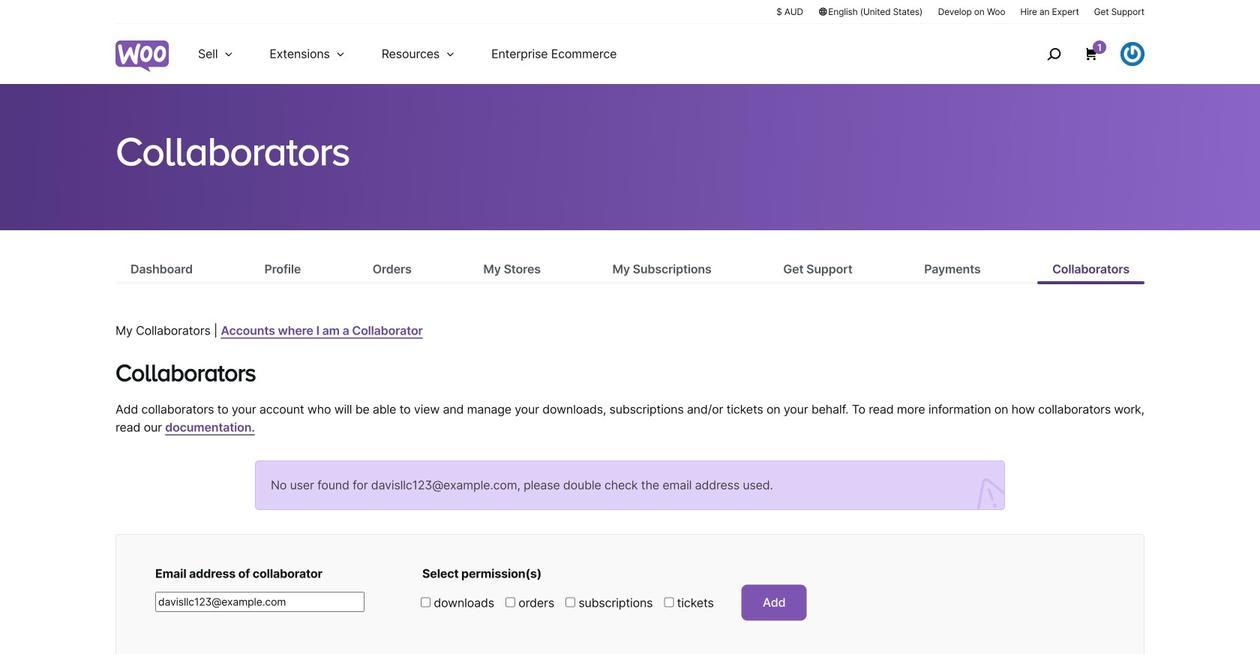 Task type: describe. For each thing, give the bounding box(es) containing it.
search image
[[1042, 42, 1066, 66]]



Task type: locate. For each thing, give the bounding box(es) containing it.
service navigation menu element
[[1015, 30, 1145, 78]]

open account menu image
[[1121, 42, 1145, 66]]

None checkbox
[[421, 597, 431, 607], [505, 597, 515, 607], [566, 597, 575, 607], [664, 597, 674, 607], [421, 597, 431, 607], [505, 597, 515, 607], [566, 597, 575, 607], [664, 597, 674, 607]]



